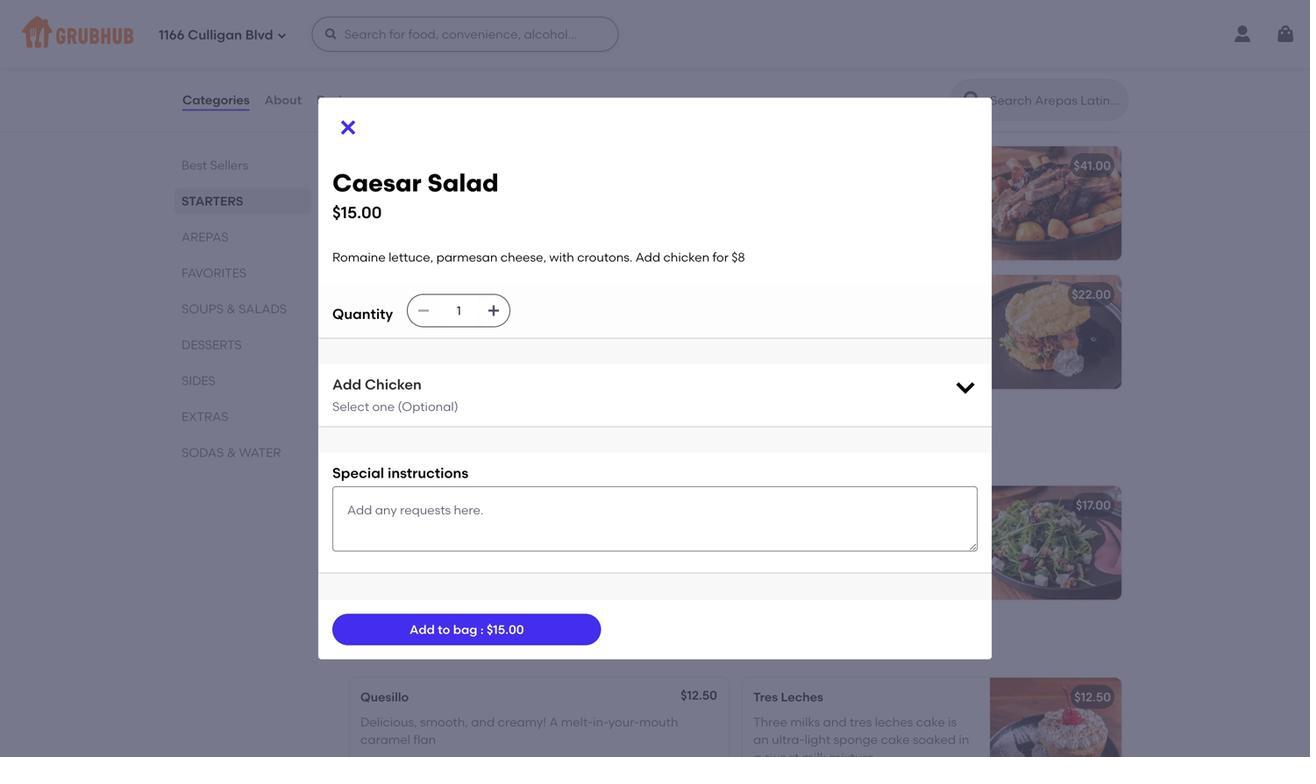 Task type: describe. For each thing, give the bounding box(es) containing it.
best
[[182, 158, 207, 173]]

and up the cilantro,
[[360, 201, 384, 216]]

categories
[[182, 92, 250, 107]]

is
[[948, 715, 957, 730]]

sodas
[[182, 446, 224, 460]]

about
[[265, 92, 302, 107]]

0 vertical spatial romaine lettuce, parmesan cheese, with croutons. add chicken for $8
[[332, 250, 745, 265]]

melt-
[[561, 715, 593, 730]]

tres
[[753, 690, 778, 705]]

1 horizontal spatial cake
[[916, 715, 945, 730]]

with inside crunchy pork skin fried to perfection and marinated in fresh lime, onion, cilantro, and peppers. served with avocado, and fried green plantains
[[538, 219, 563, 234]]

quantity
[[332, 306, 393, 323]]

add to bag : $15.00
[[410, 623, 524, 638]]

categories button
[[182, 68, 251, 132]]

smooth,
[[420, 715, 468, 730]]

0 horizontal spatial cake
[[881, 733, 910, 748]]

search icon image
[[962, 89, 983, 111]]

sweet
[[764, 751, 799, 758]]

pork
[[414, 183, 441, 198]]

add chicken select one (optional)
[[332, 376, 458, 415]]

negro
[[402, 29, 440, 44]]

& inside beets, arugula, feta cheese,  walnuts, & beet dressing
[[753, 541, 763, 556]]

caesar for caesar salad
[[360, 498, 405, 513]]

delicious,
[[360, 715, 417, 730]]

friday
[[403, 451, 435, 464]]

water
[[239, 446, 281, 460]]

1 horizontal spatial $12.50
[[1075, 690, 1111, 705]]

colombian
[[451, 287, 518, 302]]

rice, inside minced beef, chorizo, chicharron, arepa, egg, plantain, white rice, red beans, and avocado
[[523, 330, 548, 345]]

sodas & water tab
[[182, 444, 304, 462]]

0 vertical spatial parmesan
[[436, 250, 498, 265]]

& for soups & salads
[[227, 302, 236, 317]]

potatoes
[[536, 72, 590, 87]]

1166
[[159, 27, 185, 43]]

cooked
[[522, 54, 566, 69]]

fries
[[753, 93, 778, 108]]

0 vertical spatial $8
[[732, 250, 745, 265]]

soups & salads
[[182, 302, 287, 317]]

chicken inside 'romaine lettuce, parmesan cheese, with croutons. add chicken for $8'
[[360, 541, 407, 556]]

marinated
[[387, 201, 450, 216]]

about button
[[264, 68, 303, 132]]

1 horizontal spatial desserts
[[346, 637, 442, 660]]

crunchy pork skin fried to perfection and marinated in fresh lime, onion, cilantro, and peppers. served with avocado, and fried green plantains
[[360, 183, 576, 252]]

ceviche de chicharrón image
[[597, 147, 729, 261]]

in-
[[593, 715, 609, 730]]

favorites
[[182, 266, 247, 281]]

de
[[413, 158, 428, 173]]

bandeja paisa colombian dish
[[360, 287, 547, 302]]

and down marinated
[[412, 219, 436, 234]]

soups for soups & salads
[[182, 302, 224, 317]]

three milks and tres leches cake is an ultra-light sponge cake soaked in a sweet milk mixture
[[753, 715, 970, 758]]

and inside minced beef, chorizo, chicharron, arepa, egg, plantain, white rice, red beans, and avocado
[[403, 348, 427, 363]]

2 vertical spatial to
[[438, 623, 450, 638]]

parmesan inside 'romaine lettuce, parmesan cheese, with croutons. add chicken for $8'
[[464, 523, 526, 538]]

plantain,
[[432, 330, 485, 345]]

sides tab
[[182, 372, 304, 390]]

instructions
[[388, 465, 469, 482]]

a
[[753, 751, 761, 758]]

beet salad image
[[990, 486, 1122, 600]]

shrimp
[[908, 58, 948, 73]]

salad for caesar salad
[[408, 498, 443, 513]]

white
[[488, 330, 520, 345]]

0 vertical spatial for
[[713, 250, 729, 265]]

one
[[372, 400, 395, 415]]

beets, arugula, feta cheese,  walnuts, & beet dressing
[[753, 523, 970, 556]]

rice, inside salted rice, chicken, beef, shrimp and green onion. served with french fries
[[795, 58, 820, 73]]

quesillo
[[360, 690, 409, 705]]

caesar salad
[[360, 498, 443, 513]]

best sellers
[[182, 158, 248, 173]]

creamy!
[[498, 715, 546, 730]]

arroz de la casa image
[[990, 18, 1122, 132]]

arepas
[[182, 230, 229, 245]]

mashed
[[484, 72, 533, 87]]

walnuts,
[[921, 523, 970, 538]]

an
[[753, 733, 769, 748]]

and inside three milks and tres leches cake is an ultra-light sponge cake soaked in a sweet milk mixture
[[823, 715, 847, 730]]

salted rice, chicken, beef, shrimp and green onion. served with french fries button
[[743, 18, 1122, 132]]

eye-
[[425, 54, 452, 69]]

and inside the delicious, smooth, and creamy! a melt-in-your-mouth caramel flan
[[471, 715, 495, 730]]

tres leches
[[753, 690, 823, 705]]

caesar for caesar salad $15.00
[[332, 168, 422, 198]]

salads for soups & salads monday to friday
[[435, 426, 511, 449]]

marinated
[[360, 54, 422, 69]]

monday
[[346, 451, 388, 464]]

leches
[[875, 715, 913, 730]]

raw
[[597, 54, 619, 69]]

and down 'peppers.' at left top
[[420, 237, 443, 252]]

bag
[[453, 623, 478, 638]]

lime,
[[499, 201, 527, 216]]

sugar,
[[663, 54, 699, 69]]

cheese, inside 'romaine lettuce, parmesan cheese, with croutons. add chicken for $8'
[[529, 523, 575, 538]]

& for soups & salads monday to friday
[[416, 426, 431, 449]]

cheese, inside beets, arugula, feta cheese,  walnuts, & beet dressing
[[872, 523, 918, 538]]

avocado,
[[360, 237, 417, 252]]

mouth
[[639, 715, 678, 730]]

$17.00
[[1076, 498, 1111, 513]]

Input item quantity number field
[[440, 295, 478, 327]]

beet
[[766, 541, 793, 556]]

a
[[549, 715, 558, 730]]

soups & salads monday to friday
[[346, 426, 511, 464]]

brown
[[622, 54, 660, 69]]

wine
[[387, 72, 415, 87]]

light
[[805, 733, 831, 748]]

$8 inside 'romaine lettuce, parmesan cheese, with croutons. add chicken for $8'
[[429, 541, 442, 556]]

egg,
[[403, 330, 429, 345]]

bandeja paisa colombian dish image
[[597, 276, 729, 390]]

special instructions
[[332, 465, 469, 482]]

starters
[[182, 194, 243, 209]]

feta
[[845, 523, 869, 538]]

chorizo,
[[440, 312, 486, 327]]

desserts inside tab
[[182, 338, 242, 353]]

salted rice, chicken, beef, shrimp and green onion. served with french fries
[[753, 58, 967, 108]]

1 horizontal spatial $15.00
[[487, 623, 524, 638]]

three
[[753, 715, 788, 730]]

asado negro
[[360, 29, 440, 44]]



Task type: vqa. For each thing, say whether or not it's contained in the screenshot.
you in the , find a Chick-fil-A near you and choose what to eat.
no



Task type: locate. For each thing, give the bounding box(es) containing it.
sides
[[182, 374, 216, 389]]

to for skin
[[499, 183, 512, 198]]

sauce
[[418, 72, 454, 87]]

chicken
[[365, 376, 422, 393]]

dressing
[[796, 541, 846, 556]]

cilantro,
[[360, 219, 409, 234]]

mixture
[[829, 751, 874, 758]]

0 horizontal spatial $15.00
[[332, 203, 382, 222]]

ceviche de chicharrón
[[360, 158, 499, 173]]

green
[[780, 76, 815, 91], [476, 237, 511, 252]]

in inside three milks and tres leches cake is an ultra-light sponge cake soaked in a sweet milk mixture
[[959, 733, 970, 748]]

chicharron,
[[489, 312, 557, 327]]

add inside add chicken select one (optional)
[[332, 376, 361, 393]]

1166 culligan blvd
[[159, 27, 273, 43]]

chicken down caesar salad
[[360, 541, 407, 556]]

:
[[480, 623, 484, 638]]

to inside crunchy pork skin fried to perfection and marinated in fresh lime, onion, cilantro, and peppers. served with avocado, and fried green plantains
[[499, 183, 512, 198]]

0 vertical spatial caesar
[[332, 168, 422, 198]]

1 horizontal spatial served
[[857, 76, 898, 91]]

green inside crunchy pork skin fried to perfection and marinated in fresh lime, onion, cilantro, and peppers. served with avocado, and fried green plantains
[[476, 237, 511, 252]]

delicious, smooth, and creamy! a melt-in-your-mouth caramel flan
[[360, 715, 678, 748]]

fresh
[[466, 201, 496, 216]]

dish
[[521, 287, 547, 302]]

salad for caesar salad $15.00
[[427, 168, 499, 198]]

1 vertical spatial salad
[[408, 498, 443, 513]]

salad down instructions
[[408, 498, 443, 513]]

0 vertical spatial soups
[[182, 302, 224, 317]]

1 horizontal spatial to
[[438, 623, 450, 638]]

soaked
[[913, 733, 956, 748]]

1 vertical spatial $15.00
[[487, 623, 524, 638]]

beef, inside marinated eye-round beef, cooked with raw brown sugar, and wine sauce with mashed potatoes
[[490, 54, 519, 69]]

1 vertical spatial desserts
[[346, 637, 442, 660]]

0 vertical spatial cake
[[916, 715, 945, 730]]

arugula,
[[793, 523, 842, 538]]

$15.00 inside caesar salad $15.00
[[332, 203, 382, 222]]

sellers
[[210, 158, 248, 173]]

your-
[[609, 715, 639, 730]]

paisa
[[414, 287, 448, 302]]

onion.
[[818, 76, 854, 91]]

desserts up sides
[[182, 338, 242, 353]]

1 vertical spatial cake
[[881, 733, 910, 748]]

and right smooth,
[[471, 715, 495, 730]]

served down chicken, at the top right of page
[[857, 76, 898, 91]]

1 horizontal spatial salads
[[435, 426, 511, 449]]

1 vertical spatial parmesan
[[464, 523, 526, 538]]

0 horizontal spatial rice,
[[523, 330, 548, 345]]

1 horizontal spatial soups
[[346, 426, 412, 449]]

0 vertical spatial rice,
[[795, 58, 820, 73]]

in right soaked
[[959, 733, 970, 748]]

beef, inside salted rice, chicken, beef, shrimp and green onion. served with french fries
[[875, 58, 905, 73]]

1 horizontal spatial in
[[959, 733, 970, 748]]

2 horizontal spatial beef,
[[875, 58, 905, 73]]

salads for soups & salads
[[239, 302, 287, 317]]

to
[[499, 183, 512, 198], [390, 451, 401, 464], [438, 623, 450, 638]]

round
[[452, 54, 487, 69]]

caesar down special instructions
[[360, 498, 405, 513]]

beef,
[[490, 54, 519, 69], [875, 58, 905, 73], [407, 312, 437, 327]]

lettuce, down the cilantro,
[[389, 250, 433, 265]]

svg image
[[277, 30, 287, 41], [417, 304, 431, 318], [487, 304, 501, 318], [953, 375, 978, 400]]

lettuce, down caesar salad
[[417, 523, 462, 538]]

1 vertical spatial chicken
[[360, 541, 407, 556]]

0 vertical spatial to
[[499, 183, 512, 198]]

rice, down chicharron,
[[523, 330, 548, 345]]

green down 'peppers.' at left top
[[476, 237, 511, 252]]

romaine down caesar salad
[[360, 523, 414, 538]]

0 horizontal spatial served
[[494, 219, 535, 234]]

svg image
[[1275, 24, 1296, 45], [324, 27, 338, 41], [338, 117, 359, 138]]

0 vertical spatial chicken
[[663, 250, 710, 265]]

in down skin
[[453, 201, 463, 216]]

1 horizontal spatial rice,
[[795, 58, 820, 73]]

cake down leches on the bottom right of the page
[[881, 733, 910, 748]]

picada colombiana (chopped) image
[[990, 147, 1122, 261]]

& inside soups & salads monday to friday
[[416, 426, 431, 449]]

blvd
[[245, 27, 273, 43]]

$15.00 right ":"
[[487, 623, 524, 638]]

select
[[332, 400, 369, 415]]

best sellers tab
[[182, 156, 304, 175]]

ceviche
[[360, 158, 410, 173]]

0 vertical spatial croutons.
[[577, 250, 633, 265]]

caesar
[[332, 168, 422, 198], [360, 498, 405, 513]]

$41.00
[[1074, 158, 1111, 173]]

chicken up bandeja paisa colombian dish image
[[663, 250, 710, 265]]

minced beef, chorizo, chicharron, arepa, egg, plantain, white rice, red beans, and avocado
[[360, 312, 571, 363]]

1 vertical spatial lettuce,
[[417, 523, 462, 538]]

0 horizontal spatial $12.50
[[681, 689, 717, 703]]

special
[[332, 465, 384, 482]]

cake
[[916, 715, 945, 730], [881, 733, 910, 748]]

tres
[[850, 715, 872, 730]]

to up special instructions
[[390, 451, 401, 464]]

perfection
[[515, 183, 576, 198]]

salted
[[753, 58, 792, 73]]

1 vertical spatial caesar
[[360, 498, 405, 513]]

2 horizontal spatial to
[[499, 183, 512, 198]]

and inside marinated eye-round beef, cooked with raw brown sugar, and wine sauce with mashed potatoes
[[360, 72, 384, 87]]

minced
[[360, 312, 404, 327]]

1 horizontal spatial green
[[780, 76, 815, 91]]

beef, for round
[[490, 54, 519, 69]]

fried down 'peppers.' at left top
[[446, 237, 473, 252]]

salads
[[239, 302, 287, 317], [435, 426, 511, 449]]

flan
[[413, 733, 436, 748]]

soups inside "tab"
[[182, 302, 224, 317]]

& left water
[[227, 446, 236, 460]]

1 vertical spatial salads
[[435, 426, 511, 449]]

chicharrón
[[431, 158, 499, 173]]

1 vertical spatial romaine lettuce, parmesan cheese, with croutons. add chicken for $8
[[360, 523, 689, 556]]

0 vertical spatial salads
[[239, 302, 287, 317]]

svg image inside main navigation navigation
[[277, 30, 287, 41]]

salads up desserts tab
[[239, 302, 287, 317]]

salad
[[427, 168, 499, 198], [408, 498, 443, 513]]

1 horizontal spatial chicken
[[663, 250, 710, 265]]

$15.00
[[332, 203, 382, 222], [487, 623, 524, 638]]

and inside salted rice, chicken, beef, shrimp and green onion. served with french fries
[[753, 76, 777, 91]]

soups inside soups & salads monday to friday
[[346, 426, 412, 449]]

caramel
[[360, 733, 410, 748]]

0 vertical spatial desserts
[[182, 338, 242, 353]]

served down lime,
[[494, 219, 535, 234]]

1 vertical spatial green
[[476, 237, 511, 252]]

beans,
[[360, 348, 400, 363]]

green down salted
[[780, 76, 815, 91]]

desserts tab
[[182, 336, 304, 354]]

green inside salted rice, chicken, beef, shrimp and green onion. served with french fries
[[780, 76, 815, 91]]

to for salads
[[390, 451, 401, 464]]

cheese,
[[501, 250, 546, 265], [529, 523, 575, 538], [872, 523, 918, 538]]

extras tab
[[182, 408, 304, 426]]

salads down (optional)
[[435, 426, 511, 449]]

$15.00 down crunchy
[[332, 203, 382, 222]]

croutons.
[[577, 250, 633, 265], [605, 523, 661, 538]]

1 vertical spatial rice,
[[523, 330, 548, 345]]

& up "friday"
[[416, 426, 431, 449]]

0 horizontal spatial salads
[[239, 302, 287, 317]]

0 vertical spatial green
[[780, 76, 815, 91]]

0 horizontal spatial green
[[476, 237, 511, 252]]

salads inside "tab"
[[239, 302, 287, 317]]

fried up fresh
[[469, 183, 496, 198]]

soups down 'favorites'
[[182, 302, 224, 317]]

reviews
[[317, 92, 366, 107]]

1 horizontal spatial $8
[[732, 250, 745, 265]]

tres leches image
[[990, 678, 1122, 758]]

starters tab
[[182, 192, 304, 210]]

0 horizontal spatial chicken
[[360, 541, 407, 556]]

served inside crunchy pork skin fried to perfection and marinated in fresh lime, onion, cilantro, and peppers. served with avocado, and fried green plantains
[[494, 219, 535, 234]]

beef, left shrimp
[[875, 58, 905, 73]]

$12.50
[[681, 689, 717, 703], [1075, 690, 1111, 705]]

milks
[[790, 715, 820, 730]]

leches
[[781, 690, 823, 705]]

soups for soups & salads monday to friday
[[346, 426, 412, 449]]

soups
[[182, 302, 224, 317], [346, 426, 412, 449]]

and down 'egg,'
[[403, 348, 427, 363]]

1 horizontal spatial for
[[713, 250, 729, 265]]

$41.00 button
[[743, 147, 1122, 261]]

arepas tab
[[182, 228, 304, 246]]

to inside soups & salads monday to friday
[[390, 451, 401, 464]]

sodas & water
[[182, 446, 281, 460]]

chicken,
[[823, 58, 872, 73]]

& left "beet"
[[753, 541, 763, 556]]

with
[[569, 54, 594, 69], [457, 72, 482, 87], [901, 76, 926, 91], [538, 219, 563, 234], [549, 250, 574, 265], [577, 523, 602, 538]]

culligan
[[188, 27, 242, 43]]

milk
[[802, 751, 826, 758]]

1 vertical spatial romaine
[[360, 523, 414, 538]]

fried
[[469, 183, 496, 198], [446, 237, 473, 252]]

to left bag
[[438, 623, 450, 638]]

1 vertical spatial in
[[959, 733, 970, 748]]

sponge
[[834, 733, 878, 748]]

beef, up 'mashed'
[[490, 54, 519, 69]]

1 vertical spatial soups
[[346, 426, 412, 449]]

lettuce,
[[389, 250, 433, 265], [417, 523, 462, 538]]

patacón maracucho image
[[990, 276, 1122, 390]]

soups & salads tab
[[182, 300, 304, 318]]

0 horizontal spatial desserts
[[182, 338, 242, 353]]

0 vertical spatial in
[[453, 201, 463, 216]]

rice, up onion.
[[795, 58, 820, 73]]

and down 'marinated'
[[360, 72, 384, 87]]

main navigation navigation
[[0, 0, 1310, 68]]

add
[[636, 250, 661, 265], [332, 376, 361, 393], [664, 523, 689, 538], [410, 623, 435, 638]]

0 horizontal spatial to
[[390, 451, 401, 464]]

1 vertical spatial for
[[410, 541, 426, 556]]

0 vertical spatial salad
[[427, 168, 499, 198]]

and
[[360, 72, 384, 87], [753, 76, 777, 91], [360, 201, 384, 216], [412, 219, 436, 234], [420, 237, 443, 252], [403, 348, 427, 363], [471, 715, 495, 730], [823, 715, 847, 730]]

extras
[[182, 410, 228, 425]]

&
[[227, 302, 236, 317], [416, 426, 431, 449], [227, 446, 236, 460], [753, 541, 763, 556]]

caesar up the cilantro,
[[332, 168, 422, 198]]

in
[[453, 201, 463, 216], [959, 733, 970, 748]]

cake up soaked
[[916, 715, 945, 730]]

marinated eye-round beef, cooked with raw brown sugar, and wine sauce with mashed potatoes
[[360, 54, 699, 87]]

served inside salted rice, chicken, beef, shrimp and green onion. served with french fries
[[857, 76, 898, 91]]

and up fries
[[753, 76, 777, 91]]

chicken
[[663, 250, 710, 265], [360, 541, 407, 556]]

avocado
[[430, 348, 483, 363]]

rice,
[[795, 58, 820, 73], [523, 330, 548, 345]]

& inside sodas & water tab
[[227, 446, 236, 460]]

romaine inside 'romaine lettuce, parmesan cheese, with croutons. add chicken for $8'
[[360, 523, 414, 538]]

0 vertical spatial served
[[857, 76, 898, 91]]

in inside crunchy pork skin fried to perfection and marinated in fresh lime, onion, cilantro, and peppers. served with avocado, and fried green plantains
[[453, 201, 463, 216]]

(optional)
[[398, 400, 458, 415]]

salad inside caesar salad $15.00
[[427, 168, 499, 198]]

red
[[551, 330, 571, 345]]

salads inside soups & salads monday to friday
[[435, 426, 511, 449]]

1 vertical spatial $8
[[429, 541, 442, 556]]

Search Arepas Latin Cuisine search field
[[988, 92, 1123, 109]]

desserts up quesillo at bottom left
[[346, 637, 442, 660]]

0 vertical spatial lettuce,
[[389, 250, 433, 265]]

& up desserts tab
[[227, 302, 236, 317]]

$22.00 button
[[743, 276, 1122, 390]]

0 vertical spatial fried
[[469, 183, 496, 198]]

favorites tab
[[182, 264, 304, 282]]

and up the light in the right bottom of the page
[[823, 715, 847, 730]]

caesar inside caesar salad $15.00
[[332, 168, 422, 198]]

0 horizontal spatial soups
[[182, 302, 224, 317]]

lettuce, inside 'romaine lettuce, parmesan cheese, with croutons. add chicken for $8'
[[417, 523, 462, 538]]

caesar salad $15.00
[[332, 168, 499, 222]]

1 horizontal spatial beef,
[[490, 54, 519, 69]]

1 vertical spatial fried
[[446, 237, 473, 252]]

reviews button
[[316, 68, 366, 132]]

0 horizontal spatial beef,
[[407, 312, 437, 327]]

soups up monday at the bottom left of the page
[[346, 426, 412, 449]]

0 vertical spatial romaine
[[332, 250, 386, 265]]

0 horizontal spatial for
[[410, 541, 426, 556]]

to up lime,
[[499, 183, 512, 198]]

with inside salted rice, chicken, beef, shrimp and green onion. served with french fries
[[901, 76, 926, 91]]

beef, for chicken,
[[875, 58, 905, 73]]

salad up fresh
[[427, 168, 499, 198]]

0 vertical spatial $15.00
[[332, 203, 382, 222]]

croutons. inside 'romaine lettuce, parmesan cheese, with croutons. add chicken for $8'
[[605, 523, 661, 538]]

romaine down the cilantro,
[[332, 250, 386, 265]]

& for sodas & water
[[227, 446, 236, 460]]

1 vertical spatial to
[[390, 451, 401, 464]]

for
[[713, 250, 729, 265], [410, 541, 426, 556]]

0 horizontal spatial in
[[453, 201, 463, 216]]

1 vertical spatial served
[[494, 219, 535, 234]]

Special instructions text field
[[332, 487, 978, 552]]

0 horizontal spatial $8
[[429, 541, 442, 556]]

beef, inside minced beef, chorizo, chicharron, arepa, egg, plantain, white rice, red beans, and avocado
[[407, 312, 437, 327]]

beef, up 'egg,'
[[407, 312, 437, 327]]

onion,
[[530, 201, 566, 216]]

1 vertical spatial croutons.
[[605, 523, 661, 538]]

peppers.
[[439, 219, 491, 234]]

& inside soups & salads "tab"
[[227, 302, 236, 317]]



